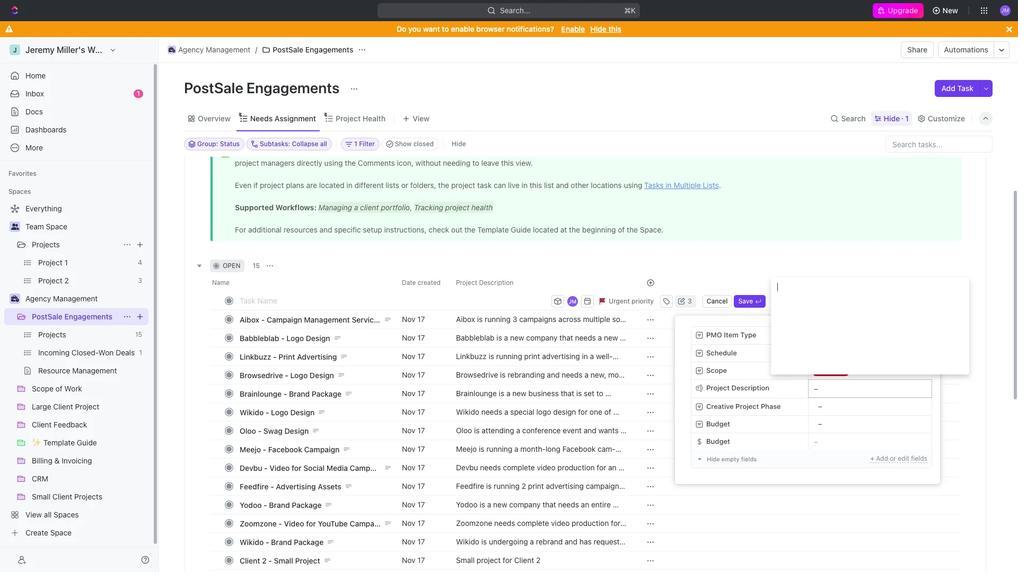 Task type: vqa. For each thing, say whether or not it's contained in the screenshot.
started
no



Task type: locate. For each thing, give the bounding box(es) containing it.
business time image
[[169, 47, 175, 53], [11, 296, 19, 302]]

scope
[[706, 366, 727, 375]]

1 horizontal spatial business time image
[[169, 47, 175, 53]]

print
[[524, 352, 540, 361], [528, 482, 544, 491]]

for right project
[[503, 556, 512, 565]]

browsedrive for browsedrive - logo design
[[240, 371, 283, 380]]

1 budget from the top
[[706, 420, 730, 428]]

devbu inside devbu needs complete video production for an upcoming social media campaign.
[[456, 463, 478, 473]]

browsedrive for browsedrive is rebranding and needs a new, mod ern logo.
[[456, 371, 498, 380]]

browsedrive up the logo.
[[456, 371, 498, 380]]

tree containing team space
[[4, 200, 149, 542]]

- down feedfire - advertising assets
[[264, 501, 267, 510]]

client
[[514, 556, 534, 565], [240, 557, 260, 566]]

company
[[509, 501, 541, 510]]

1 vertical spatial complete
[[517, 519, 549, 528]]

including
[[509, 510, 540, 519]]

projects link
[[32, 237, 119, 254]]

client down wikido - brand package at the bottom
[[240, 557, 260, 566]]

0 vertical spatial video
[[270, 464, 290, 473]]

- down the meejo - facebook campaign at the bottom
[[264, 464, 268, 473]]

0 vertical spatial postsale
[[273, 45, 303, 54]]

production
[[558, 463, 595, 473], [572, 519, 609, 528]]

- left print
[[273, 352, 277, 361]]

0 vertical spatial brand
[[289, 390, 310, 399]]

design down aibox - campaign management services link
[[306, 334, 330, 343]]

an left entire
[[581, 501, 589, 510]]

design down linkbuzz - print advertising link
[[310, 371, 334, 380]]

babbleblab
[[240, 334, 279, 343]]

devbu up upcoming
[[456, 463, 478, 473]]

video for increase
[[551, 519, 570, 528]]

a inside zoomzone needs complete video production for a youtube campaign to increase brand awareness.
[[623, 519, 627, 528]]

you
[[408, 24, 421, 33]]

to right want
[[442, 24, 449, 33]]

engagements inside sidebar navigation
[[64, 312, 112, 321]]

schedule
[[706, 349, 737, 357]]

needs inside wikido needs a special logo design for one of their sub-brands.
[[481, 408, 502, 417]]

for inside wikido needs a special logo design for one of their sub-brands.
[[578, 408, 588, 417]]

browsedrive - logo design
[[240, 371, 334, 380]]

complete inside devbu needs complete video production for an upcoming social media campaign.
[[503, 463, 535, 473]]

to down including
[[523, 529, 530, 538]]

the
[[533, 492, 544, 501]]

package for brainlounge - brand package
[[312, 390, 342, 399]]

0 horizontal spatial devbu
[[240, 464, 262, 473]]

video up increase
[[551, 519, 570, 528]]

creation
[[494, 492, 522, 501]]

0 vertical spatial complete
[[503, 463, 535, 473]]

1 horizontal spatial 2
[[522, 482, 526, 491]]

increase
[[532, 529, 560, 538]]

needs inside zoomzone needs complete video production for a youtube campaign to increase brand awareness.
[[494, 519, 515, 528]]

logo up the oloo - swag design
[[271, 408, 288, 417]]

is up package
[[480, 501, 485, 510]]

is
[[489, 352, 494, 361], [500, 371, 506, 380], [486, 482, 492, 491], [480, 501, 485, 510]]

1 vertical spatial 1
[[905, 114, 909, 123]]

brand for yodoo
[[269, 501, 290, 510]]

client down campaign
[[514, 556, 534, 565]]

in
[[582, 352, 588, 361]]

0 vertical spatial advertising
[[542, 352, 580, 361]]

for up campaigns
[[597, 463, 606, 473]]

project left health in the left of the page
[[336, 114, 361, 123]]

1 vertical spatial to
[[523, 529, 530, 538]]

0 vertical spatial to
[[442, 24, 449, 33]]

complete inside zoomzone needs complete video production for a youtube campaign to increase brand awareness.
[[517, 519, 549, 528]]

package down zoomzone - video for youtube campaign
[[294, 538, 324, 547]]

linkbuzz is running print advertising in a well- known magazine and needs content creation.
[[456, 352, 613, 371]]

1 vertical spatial add
[[876, 455, 888, 463]]

is for yodoo
[[480, 501, 485, 510]]

project inside client 2 - small project link
[[295, 557, 320, 566]]

browsedrive inside browsedrive is rebranding and needs a new, mod ern logo.
[[456, 371, 498, 380]]

complete up increase
[[517, 519, 549, 528]]

1 inside sidebar navigation
[[137, 90, 140, 98]]

- right meejo
[[263, 445, 266, 454]]

1 horizontal spatial yodoo
[[456, 501, 478, 510]]

0 vertical spatial add
[[942, 84, 956, 93]]

yodoo
[[456, 501, 478, 510], [240, 501, 262, 510]]

edit
[[898, 455, 909, 463]]

small inside button
[[456, 556, 475, 565]]

1 vertical spatial postsale
[[184, 79, 243, 97]]

engagements
[[305, 45, 353, 54], [247, 79, 340, 97], [64, 312, 112, 321]]

for up awareness.
[[611, 519, 621, 528]]

is inside linkbuzz is running print advertising in a well- known magazine and needs content creation.
[[489, 352, 494, 361]]

a inside wikido needs a special logo design for one of their sub-brands.
[[504, 408, 508, 417]]

0 horizontal spatial and
[[456, 492, 469, 501]]

logo up brainlounge - brand package
[[290, 371, 308, 380]]

for left one
[[578, 408, 588, 417]]

package up zoomzone - video for youtube campaign
[[292, 501, 322, 510]]

- for wikido - logo design
[[266, 408, 269, 417]]

1 vertical spatial business time image
[[11, 296, 19, 302]]

advertising
[[542, 352, 580, 361], [546, 482, 584, 491]]

for inside zoomzone needs complete video production for a youtube campaign to increase brand awareness.
[[611, 519, 621, 528]]

brand
[[289, 390, 310, 399], [269, 501, 290, 510], [271, 538, 292, 547]]

1 horizontal spatial small
[[456, 556, 475, 565]]

wikido inside wikido - logo design link
[[240, 408, 264, 417]]

0 horizontal spatial postsale
[[32, 312, 63, 321]]

- for aibox - campaign management services
[[261, 315, 265, 324]]

video inside devbu needs complete video production for an upcoming social media campaign.
[[537, 463, 556, 473]]

business time image inside sidebar navigation
[[11, 296, 19, 302]]

is left the social
[[486, 482, 492, 491]]

devbu down meejo
[[240, 464, 262, 473]]

yodoo is a new company that needs an entire brand package including logo design. button
[[450, 496, 634, 519]]

needs inside devbu needs complete video production for an upcoming social media campaign.
[[480, 463, 501, 473]]

small left project
[[456, 556, 475, 565]]

0 horizontal spatial agency
[[25, 294, 51, 303]]

1 vertical spatial – button
[[809, 416, 932, 433]]

a up package
[[487, 501, 491, 510]]

zoomzone
[[456, 519, 492, 528], [240, 519, 277, 529]]

description
[[732, 384, 770, 393]]

- down print
[[285, 371, 288, 380]]

video up campaign.
[[537, 463, 556, 473]]

aibox
[[240, 315, 259, 324]]

0 vertical spatial youtube
[[318, 519, 348, 529]]

zoomzone up campaign
[[456, 519, 492, 528]]

budget
[[706, 420, 730, 428], [706, 437, 730, 446]]

1 horizontal spatial 1
[[905, 114, 909, 123]]

1 vertical spatial agency
[[25, 294, 51, 303]]

1 vertical spatial video
[[551, 519, 570, 528]]

print up the the
[[528, 482, 544, 491]]

0 vertical spatial an
[[608, 463, 617, 473]]

brand
[[456, 510, 476, 519], [562, 529, 582, 538]]

1 vertical spatial print
[[528, 482, 544, 491]]

yodoo down feedfire - advertising assets
[[240, 501, 262, 510]]

is up magazine
[[489, 352, 494, 361]]

- right aibox
[[261, 315, 265, 324]]

youtube
[[318, 519, 348, 529], [456, 529, 485, 538]]

print up rebranding
[[524, 352, 540, 361]]

0 vertical spatial agency management
[[178, 45, 251, 54]]

1 – button from the top
[[809, 399, 932, 416]]

1 vertical spatial advertising
[[546, 482, 584, 491]]

mod
[[608, 371, 627, 380]]

- for meejo - facebook campaign
[[263, 445, 266, 454]]

- up print
[[281, 334, 285, 343]]

campaign
[[267, 315, 302, 324], [304, 445, 340, 454], [350, 464, 385, 473], [350, 519, 385, 529]]

1 vertical spatial of
[[524, 492, 531, 501]]

a inside browsedrive is rebranding and needs a new, mod ern logo.
[[585, 371, 589, 380]]

oloo
[[240, 427, 256, 436]]

advertising inside "link"
[[276, 482, 316, 491]]

0 vertical spatial package
[[312, 390, 342, 399]]

0 horizontal spatial add
[[876, 455, 888, 463]]

0 horizontal spatial linkbuzz
[[240, 352, 271, 361]]

production up awareness.
[[572, 519, 609, 528]]

linkbuzz up "known"
[[456, 352, 487, 361]]

feedfire inside "link"
[[240, 482, 269, 491]]

1 vertical spatial agency management
[[25, 294, 98, 303]]

advertising up content
[[542, 352, 580, 361]]

2 inside small project for client 2 button
[[536, 556, 541, 565]]

wikido inside the wikido - brand package link
[[240, 538, 264, 547]]

video inside zoomzone needs complete video production for a youtube campaign to increase brand awareness.
[[551, 519, 570, 528]]

meejo - facebook campaign
[[240, 445, 340, 454]]

feedfire left the social
[[456, 482, 484, 491]]

upgrade link
[[873, 3, 924, 18]]

2 horizontal spatial postsale
[[273, 45, 303, 54]]

0 vertical spatial postsale engagements link
[[260, 43, 356, 56]]

running for magazine
[[496, 352, 522, 361]]

0 vertical spatial logo
[[536, 408, 551, 417]]

0 vertical spatial agency management link
[[165, 43, 253, 56]]

for down yodoo - brand package link
[[306, 519, 316, 529]]

brand down browsedrive - logo design
[[289, 390, 310, 399]]

linkbuzz down babbleblab
[[240, 352, 271, 361]]

0 vertical spatial of
[[604, 408, 611, 417]]

video down facebook
[[270, 464, 290, 473]]

–
[[814, 385, 818, 393], [818, 403, 822, 411], [818, 420, 822, 429]]

brand up "client 2 - small project" on the bottom left of the page
[[271, 538, 292, 547]]

fields right edit
[[911, 455, 928, 463]]

special
[[510, 408, 534, 417]]

browsedrive is rebranding and needs a new, mod ern logo.
[[456, 371, 627, 389]]

needs inside browsedrive is rebranding and needs a new, mod ern logo.
[[562, 371, 583, 380]]

design for browsedrive - logo design
[[310, 371, 334, 380]]

0 vertical spatial –
[[814, 385, 818, 393]]

2 vertical spatial brand
[[271, 538, 292, 547]]

0 vertical spatial engagements
[[305, 45, 353, 54]]

1 horizontal spatial an
[[608, 463, 617, 473]]

brand inside yodoo is a new company that needs an entire brand package including logo design.
[[456, 510, 476, 519]]

1 vertical spatial running
[[494, 482, 520, 491]]

agency management
[[178, 45, 251, 54], [25, 294, 98, 303]]

2 vertical spatial package
[[294, 538, 324, 547]]

hide for hide 1
[[884, 114, 900, 123]]

add inside custom fields 'element'
[[876, 455, 888, 463]]

print inside feedfire is running 2 print advertising campaigns and needs creation of the assets.
[[528, 482, 544, 491]]

project inside project health link
[[336, 114, 361, 123]]

1 horizontal spatial and
[[515, 362, 528, 371]]

production inside zoomzone needs complete video production for a youtube campaign to increase brand awareness.
[[572, 519, 609, 528]]

1 horizontal spatial of
[[604, 408, 611, 417]]

zoomzone for zoomzone - video for youtube campaign
[[240, 519, 277, 529]]

project down the wikido - brand package link
[[295, 557, 320, 566]]

content
[[553, 362, 579, 371]]

project
[[477, 556, 501, 565]]

0 vertical spatial advertising
[[297, 352, 337, 361]]

0 vertical spatial brand
[[456, 510, 476, 519]]

- up yodoo - brand package
[[271, 482, 274, 491]]

needs assignment
[[250, 114, 316, 123]]

wikido inside wikido needs a special logo design for one of their sub-brands.
[[456, 408, 479, 417]]

1 vertical spatial budget
[[706, 437, 730, 446]]

oloo - swag design link
[[237, 423, 394, 439]]

linkbuzz inside linkbuzz is running print advertising in a well- known magazine and needs content creation.
[[456, 352, 487, 361]]

is inside browsedrive is rebranding and needs a new, mod ern logo.
[[500, 371, 506, 380]]

zoomzone inside zoomzone needs complete video production for a youtube campaign to increase brand awareness.
[[456, 519, 492, 528]]

postsale engagements link
[[260, 43, 356, 56], [32, 309, 119, 326]]

a left new,
[[585, 371, 589, 380]]

0 vertical spatial logo
[[287, 334, 304, 343]]

for
[[578, 408, 588, 417], [597, 463, 606, 473], [292, 464, 302, 473], [611, 519, 621, 528], [306, 519, 316, 529], [503, 556, 512, 565]]

2 down wikido - brand package at the bottom
[[262, 557, 267, 566]]

add task
[[942, 84, 974, 93]]

advertising up yodoo - brand package
[[276, 482, 316, 491]]

complete up 'media'
[[503, 463, 535, 473]]

add left task
[[942, 84, 956, 93]]

logo
[[287, 334, 304, 343], [290, 371, 308, 380], [271, 408, 288, 417]]

youtube down package
[[456, 529, 485, 538]]

automations
[[944, 45, 989, 54]]

brand down feedfire - advertising assets
[[269, 501, 290, 510]]

enable
[[451, 24, 475, 33]]

open
[[223, 262, 240, 270]]

wikido up oloo
[[240, 408, 264, 417]]

video for campaign.
[[537, 463, 556, 473]]

campaign.
[[537, 473, 572, 482]]

1 vertical spatial postsale engagements
[[184, 79, 343, 97]]

- down browsedrive - logo design
[[284, 390, 287, 399]]

and inside browsedrive is rebranding and needs a new, mod ern logo.
[[547, 371, 560, 380]]

automations button
[[939, 42, 994, 58]]

browsedrive up the brainlounge
[[240, 371, 283, 380]]

logo up linkbuzz - print advertising on the bottom of page
[[287, 334, 304, 343]]

– button up set value for budget custom field text field
[[809, 416, 932, 433]]

agency management link
[[165, 43, 253, 56], [25, 291, 146, 308]]

1 vertical spatial production
[[572, 519, 609, 528]]

a right in
[[590, 352, 594, 361]]

design up the meejo - facebook campaign at the bottom
[[285, 427, 309, 436]]

design down brainlounge - brand package
[[290, 408, 315, 417]]

zoomzone for zoomzone needs complete video production for a youtube campaign to increase brand awareness.
[[456, 519, 492, 528]]

customize button
[[914, 111, 968, 126]]

save button
[[734, 295, 766, 308]]

0 horizontal spatial yodoo
[[240, 501, 262, 510]]

1 horizontal spatial zoomzone
[[456, 519, 492, 528]]

2 down increase
[[536, 556, 541, 565]]

advertising inside feedfire is running 2 print advertising campaigns and needs creation of the assets.
[[546, 482, 584, 491]]

production inside devbu needs complete video production for an upcoming social media campaign.
[[558, 463, 595, 473]]

social
[[303, 464, 325, 473]]

package
[[312, 390, 342, 399], [292, 501, 322, 510], [294, 538, 324, 547]]

0 vertical spatial video
[[537, 463, 556, 473]]

– inside button
[[814, 385, 818, 393]]

brand inside zoomzone needs complete video production for a youtube campaign to increase brand awareness.
[[562, 529, 582, 538]]

hide empty fields
[[707, 456, 757, 463]]

package up wikido - logo design link
[[312, 390, 342, 399]]

project down description
[[736, 402, 759, 411]]

video for zoomzone
[[284, 519, 304, 529]]

- inside "link"
[[271, 482, 274, 491]]

wikido - logo design
[[240, 408, 315, 417]]

an
[[608, 463, 617, 473], [581, 501, 589, 510]]

a up brands.
[[504, 408, 508, 417]]

team space
[[25, 222, 67, 231]]

1 horizontal spatial brand
[[562, 529, 582, 538]]

zoomzone down yodoo - brand package
[[240, 519, 277, 529]]

2 up "company"
[[522, 482, 526, 491]]

yodoo down upcoming
[[456, 501, 478, 510]]

of inside feedfire is running 2 print advertising campaigns and needs creation of the assets.
[[524, 492, 531, 501]]

2 horizontal spatial management
[[304, 315, 350, 324]]

is inside feedfire is running 2 print advertising campaigns and needs creation of the assets.
[[486, 482, 492, 491]]

0 vertical spatial production
[[558, 463, 595, 473]]

budget down creative
[[706, 420, 730, 428]]

browsedrive
[[456, 371, 498, 380], [240, 371, 283, 380]]

wikido up "client 2 - small project" on the bottom left of the page
[[240, 538, 264, 547]]

aibox - campaign management services
[[240, 315, 382, 324]]

0 horizontal spatial feedfire
[[240, 482, 269, 491]]

0 vertical spatial management
[[206, 45, 251, 54]]

- for zoomzone - video for youtube campaign
[[279, 519, 282, 529]]

is inside yodoo is a new company that needs an entire brand package including logo design.
[[480, 501, 485, 510]]

2 inside feedfire is running 2 print advertising campaigns and needs creation of the assets.
[[522, 482, 526, 491]]

Set value for Budget Custom Field text field
[[809, 434, 932, 451]]

– button down – button
[[809, 399, 932, 416]]

brand left package
[[456, 510, 476, 519]]

wikido
[[456, 408, 479, 417], [240, 408, 264, 417], [240, 538, 264, 547]]

creative project phase
[[706, 402, 781, 411]]

2 vertical spatial postsale
[[32, 312, 63, 321]]

video up wikido - brand package at the bottom
[[284, 519, 304, 529]]

agency
[[178, 45, 204, 54], [25, 294, 51, 303]]

want
[[423, 24, 440, 33]]

Task Name text field
[[240, 292, 549, 309]]

zoomzone - video for youtube campaign
[[240, 519, 385, 529]]

a up awareness.
[[623, 519, 627, 528]]

1 vertical spatial logo
[[290, 371, 308, 380]]

postsale engagements
[[273, 45, 353, 54], [184, 79, 343, 97], [32, 312, 112, 321]]

yodoo inside yodoo is a new company that needs an entire brand package including logo design.
[[456, 501, 478, 510]]

linkbuzz - print advertising
[[240, 352, 337, 361]]

logo inside yodoo is a new company that needs an entire brand package including logo design.
[[542, 510, 557, 519]]

add right the +
[[876, 455, 888, 463]]

0 horizontal spatial brand
[[456, 510, 476, 519]]

- for linkbuzz - print advertising
[[273, 352, 277, 361]]

feedfire up yodoo - brand package
[[240, 482, 269, 491]]

- for devbu - video for social media campaign
[[264, 464, 268, 473]]

agency inside sidebar navigation
[[25, 294, 51, 303]]

0 horizontal spatial an
[[581, 501, 589, 510]]

1 vertical spatial video
[[284, 519, 304, 529]]

1 vertical spatial package
[[292, 501, 322, 510]]

brand down design.
[[562, 529, 582, 538]]

package for wikido - brand package
[[294, 538, 324, 547]]

logo
[[536, 408, 551, 417], [542, 510, 557, 519]]

advertising inside linkbuzz is running print advertising in a well- known magazine and needs content creation.
[[542, 352, 580, 361]]

- up "client 2 - small project" on the bottom left of the page
[[266, 538, 269, 547]]

and
[[515, 362, 528, 371], [547, 371, 560, 380], [456, 492, 469, 501]]

2 inside client 2 - small project link
[[262, 557, 267, 566]]

creative
[[706, 402, 734, 411]]

youtube down yodoo - brand package link
[[318, 519, 348, 529]]

logo left design on the bottom right
[[536, 408, 551, 417]]

project health
[[336, 114, 386, 123]]

linkbuzz inside linkbuzz - print advertising link
[[240, 352, 271, 361]]

0 horizontal spatial management
[[53, 294, 98, 303]]

small down wikido - brand package at the bottom
[[274, 557, 293, 566]]

postsale engagements inside sidebar navigation
[[32, 312, 112, 321]]

running inside feedfire is running 2 print advertising campaigns and needs creation of the assets.
[[494, 482, 520, 491]]

- right oloo
[[258, 427, 262, 436]]

2 – button from the top
[[809, 416, 932, 433]]

0 vertical spatial print
[[524, 352, 540, 361]]

wikido up their
[[456, 408, 479, 417]]

1 vertical spatial youtube
[[456, 529, 485, 538]]

1 vertical spatial management
[[53, 294, 98, 303]]

Search tasks... text field
[[886, 136, 992, 152]]

- up swag
[[266, 408, 269, 417]]

1 vertical spatial –
[[818, 403, 822, 411]]

youtube inside zoomzone needs complete video production for a youtube campaign to increase brand awareness.
[[456, 529, 485, 538]]

to inside zoomzone needs complete video production for a youtube campaign to increase brand awareness.
[[523, 529, 530, 538]]

2 horizontal spatial 2
[[536, 556, 541, 565]]

0 horizontal spatial to
[[442, 24, 449, 33]]

1 vertical spatial advertising
[[276, 482, 316, 491]]

1 horizontal spatial agency management
[[178, 45, 251, 54]]

fields right empty
[[741, 456, 757, 463]]

is left rebranding
[[500, 371, 506, 380]]

0 vertical spatial budget
[[706, 420, 730, 428]]

babbleblab - logo design
[[240, 334, 330, 343]]

running up magazine
[[496, 352, 522, 361]]

hide inside custom fields 'element'
[[707, 456, 720, 463]]

feedfire inside feedfire is running 2 print advertising campaigns and needs creation of the assets.
[[456, 482, 484, 491]]

running inside linkbuzz is running print advertising in a well- known magazine and needs content creation.
[[496, 352, 522, 361]]

0 vertical spatial – button
[[809, 399, 932, 416]]

browsedrive inside browsedrive - logo design link
[[240, 371, 283, 380]]

logo inside wikido needs a special logo design for one of their sub-brands.
[[536, 408, 551, 417]]

0 horizontal spatial agency management
[[25, 294, 98, 303]]

production for increase
[[572, 519, 609, 528]]

- for browsedrive - logo design
[[285, 371, 288, 380]]

1 horizontal spatial agency
[[178, 45, 204, 54]]

0 horizontal spatial agency management link
[[25, 291, 146, 308]]

0 horizontal spatial 1
[[137, 90, 140, 98]]

an up campaigns
[[608, 463, 617, 473]]

cancel button
[[703, 295, 732, 308]]

advertising up browsedrive - logo design link
[[297, 352, 337, 361]]

1 horizontal spatial feedfire
[[456, 482, 484, 491]]

complete
[[503, 463, 535, 473], [517, 519, 549, 528]]

of right one
[[604, 408, 611, 417]]

0 horizontal spatial small
[[274, 557, 293, 566]]

0 horizontal spatial 2
[[262, 557, 267, 566]]

hide inside button
[[452, 140, 466, 148]]

client inside button
[[514, 556, 534, 565]]

production up campaign.
[[558, 463, 595, 473]]

advertising up 'assets.'
[[546, 482, 584, 491]]

1 horizontal spatial postsale
[[184, 79, 243, 97]]

for left social
[[292, 464, 302, 473]]

project down scope
[[706, 384, 730, 393]]

1 vertical spatial postsale engagements link
[[32, 309, 119, 326]]

1 vertical spatial brand
[[269, 501, 290, 510]]

– button for creative project phase
[[809, 399, 932, 416]]

of left the the
[[524, 492, 531, 501]]

tree
[[4, 200, 149, 542]]

known
[[456, 362, 478, 371]]

linkbuzz for linkbuzz is running print advertising in a well- known magazine and needs content creation.
[[456, 352, 487, 361]]

needs inside feedfire is running 2 print advertising campaigns and needs creation of the assets.
[[471, 492, 492, 501]]

linkbuzz is running print advertising in a well- known magazine and needs content creation. button
[[450, 347, 634, 371]]

1 vertical spatial logo
[[542, 510, 557, 519]]

oloo - swag design
[[240, 427, 309, 436]]



Task type: describe. For each thing, give the bounding box(es) containing it.
0 horizontal spatial postsale engagements link
[[32, 309, 119, 326]]

yodoo for yodoo is a new company that needs an entire brand package including logo design.
[[456, 501, 478, 510]]

sub-
[[474, 417, 490, 426]]

home link
[[4, 67, 149, 84]]

1 horizontal spatial agency management link
[[165, 43, 253, 56]]

feedfire - advertising assets link
[[237, 479, 394, 495]]

complete for to
[[517, 519, 549, 528]]

brand for wikido
[[271, 538, 292, 547]]

docs
[[25, 107, 43, 116]]

package
[[478, 510, 507, 519]]

- for yodoo - brand package
[[264, 501, 267, 510]]

wikido needs a special logo design for one of their sub-brands. button
[[450, 403, 634, 426]]

and inside linkbuzz is running print advertising in a well- known magazine and needs content creation.
[[515, 362, 528, 371]]

feedfire for feedfire is running 2 print advertising campaigns and needs creation of the assets.
[[456, 482, 484, 491]]

0 vertical spatial postsale engagements
[[273, 45, 353, 54]]

team
[[25, 222, 44, 231]]

0 vertical spatial agency
[[178, 45, 204, 54]]

small project for client 2
[[456, 556, 541, 565]]

needs inside linkbuzz is running print advertising in a well- known magazine and needs content creation.
[[530, 362, 551, 371]]

custom fields element
[[691, 327, 932, 469]]

production for campaign.
[[558, 463, 595, 473]]

agency management inside tree
[[25, 294, 98, 303]]

meejo - facebook campaign link
[[237, 442, 394, 457]]

ern
[[456, 380, 467, 389]]

is for feedfire
[[486, 482, 492, 491]]

project health link
[[334, 111, 386, 126]]

that
[[543, 501, 556, 510]]

yodoo - brand package
[[240, 501, 322, 510]]

video for devbu
[[270, 464, 290, 473]]

is for browsedrive
[[500, 371, 506, 380]]

zoomzone needs complete video production for a youtube campaign to increase brand awareness. button
[[450, 514, 634, 538]]

an inside devbu needs complete video production for an upcoming social media campaign.
[[608, 463, 617, 473]]

space
[[46, 222, 67, 231]]

task
[[958, 84, 974, 93]]

feedfire is running 2 print advertising campaigns and needs creation of the assets.
[[456, 482, 625, 501]]

hide for hide empty fields
[[707, 456, 720, 463]]

devbu - video for social media campaign link
[[237, 461, 394, 476]]

logo for browsedrive
[[290, 371, 308, 380]]

0 horizontal spatial fields
[[741, 456, 757, 463]]

design.
[[559, 510, 584, 519]]

logo for babbleblab
[[287, 334, 304, 343]]

1 horizontal spatial management
[[206, 45, 251, 54]]

feedfire - advertising assets
[[240, 482, 341, 491]]

⌘k
[[625, 6, 636, 15]]

devbu needs complete video production for an upcoming social media campaign. button
[[450, 459, 634, 482]]

media
[[327, 464, 348, 473]]

browser
[[476, 24, 505, 33]]

devbu needs complete video production for an upcoming social media campaign.
[[456, 463, 619, 482]]

team space link
[[25, 219, 146, 235]]

assignment
[[275, 114, 316, 123]]

design for oloo - swag design
[[285, 427, 309, 436]]

linkbuzz for linkbuzz - print advertising
[[240, 352, 271, 361]]

- for babbleblab - logo design
[[281, 334, 285, 343]]

project description
[[706, 384, 770, 393]]

of inside wikido needs a special logo design for one of their sub-brands.
[[604, 408, 611, 417]]

management inside sidebar navigation
[[53, 294, 98, 303]]

- down wikido - brand package at the bottom
[[269, 557, 272, 566]]

spaces
[[8, 188, 31, 196]]

search button
[[828, 111, 869, 126]]

– for description
[[814, 385, 818, 393]]

health
[[363, 114, 386, 123]]

add task button
[[935, 80, 980, 97]]

overview link
[[196, 111, 231, 126]]

their
[[456, 417, 472, 426]]

new
[[493, 501, 507, 510]]

tree inside sidebar navigation
[[4, 200, 149, 542]]

devbu - video for social media campaign
[[240, 464, 385, 473]]

1 vertical spatial engagements
[[247, 79, 340, 97]]

creation.
[[581, 362, 611, 371]]

this
[[609, 24, 622, 33]]

design for babbleblab - logo design
[[306, 334, 330, 343]]

babbleblab - logo design link
[[237, 331, 394, 346]]

is for linkbuzz
[[489, 352, 494, 361]]

print
[[279, 352, 295, 361]]

2 vertical spatial –
[[818, 420, 822, 429]]

save
[[739, 297, 753, 305]]

a inside yodoo is a new company that needs an entire brand package including logo design.
[[487, 501, 491, 510]]

1 vertical spatial agency management link
[[25, 291, 146, 308]]

hide button
[[448, 138, 470, 151]]

wikido for wikido - logo design
[[240, 408, 264, 417]]

magazine
[[480, 362, 513, 371]]

enable
[[561, 24, 585, 33]]

browsedrive is rebranding and needs a new, mod ern logo. button
[[450, 366, 634, 389]]

new button
[[928, 2, 965, 19]]

brainlounge - brand package link
[[237, 386, 394, 402]]

entire
[[591, 501, 611, 510]]

0 horizontal spatial youtube
[[318, 519, 348, 529]]

small project for client 2 button
[[450, 552, 634, 571]]

- for wikido - brand package
[[266, 538, 269, 547]]

do you want to enable browser notifications? enable hide this
[[397, 24, 622, 33]]

and inside feedfire is running 2 print advertising campaigns and needs creation of the assets.
[[456, 492, 469, 501]]

+ add or edit fields
[[871, 455, 928, 463]]

new
[[943, 6, 958, 15]]

devbu for devbu needs complete video production for an upcoming social media campaign.
[[456, 463, 478, 473]]

wikido for wikido - brand package
[[240, 538, 264, 547]]

user group image
[[11, 224, 19, 230]]

0 horizontal spatial client
[[240, 557, 260, 566]]

running for creation
[[494, 482, 520, 491]]

rebranding
[[508, 371, 545, 380]]

/
[[255, 45, 257, 54]]

sidebar navigation
[[0, 37, 159, 573]]

wikido needs a special logo design for one of their sub-brands.
[[456, 408, 613, 426]]

15
[[253, 262, 260, 270]]

design
[[553, 408, 576, 417]]

inbox
[[25, 89, 44, 98]]

logo for wikido
[[271, 408, 288, 417]]

hide 1
[[884, 114, 909, 123]]

0 vertical spatial business time image
[[169, 47, 175, 53]]

design for wikido - logo design
[[290, 408, 315, 417]]

– button for budget
[[809, 416, 932, 433]]

add inside button
[[942, 84, 956, 93]]

needs inside yodoo is a new company that needs an entire brand package including logo design.
[[558, 501, 579, 510]]

an inside yodoo is a new company that needs an entire brand package including logo design.
[[581, 501, 589, 510]]

2 budget from the top
[[706, 437, 730, 446]]

share button
[[901, 41, 934, 58]]

- for feedfire - advertising assets
[[271, 482, 274, 491]]

– for project
[[818, 403, 822, 411]]

yodoo is a new company that needs an entire brand package including logo design.
[[456, 501, 613, 519]]

for inside button
[[503, 556, 512, 565]]

hide for hide
[[452, 140, 466, 148]]

- for brainlounge - brand package
[[284, 390, 287, 399]]

swag
[[263, 427, 283, 436]]

a inside linkbuzz is running print advertising in a well- known magazine and needs content creation.
[[590, 352, 594, 361]]

client 2 - small project link
[[237, 553, 394, 569]]

assets
[[318, 482, 341, 491]]

new,
[[591, 371, 606, 380]]

type
[[741, 331, 757, 340]]

do
[[397, 24, 406, 33]]

complete for media
[[503, 463, 535, 473]]

one
[[590, 408, 602, 417]]

feedfire for feedfire - advertising assets
[[240, 482, 269, 491]]

home
[[25, 71, 46, 80]]

cancel
[[707, 297, 728, 305]]

wikido for wikido needs a special logo design for one of their sub-brands.
[[456, 408, 479, 417]]

needs
[[250, 114, 273, 123]]

favorites
[[8, 170, 36, 178]]

campaign
[[487, 529, 521, 538]]

dashboards link
[[4, 121, 149, 138]]

package for yodoo - brand package
[[292, 501, 322, 510]]

upgrade
[[888, 6, 918, 15]]

- for oloo - swag design
[[258, 427, 262, 436]]

yodoo for yodoo - brand package
[[240, 501, 262, 510]]

item
[[724, 331, 739, 340]]

postsale inside sidebar navigation
[[32, 312, 63, 321]]

brand for brainlounge
[[289, 390, 310, 399]]

devbu for devbu - video for social media campaign
[[240, 464, 262, 473]]

for inside devbu needs complete video production for an upcoming social media campaign.
[[597, 463, 606, 473]]

1 horizontal spatial fields
[[911, 455, 928, 463]]

dashboards
[[25, 125, 67, 134]]

print inside linkbuzz is running print advertising in a well- known magazine and needs content creation.
[[524, 352, 540, 361]]

upcoming
[[456, 473, 490, 482]]

– text field
[[771, 277, 970, 375]]



